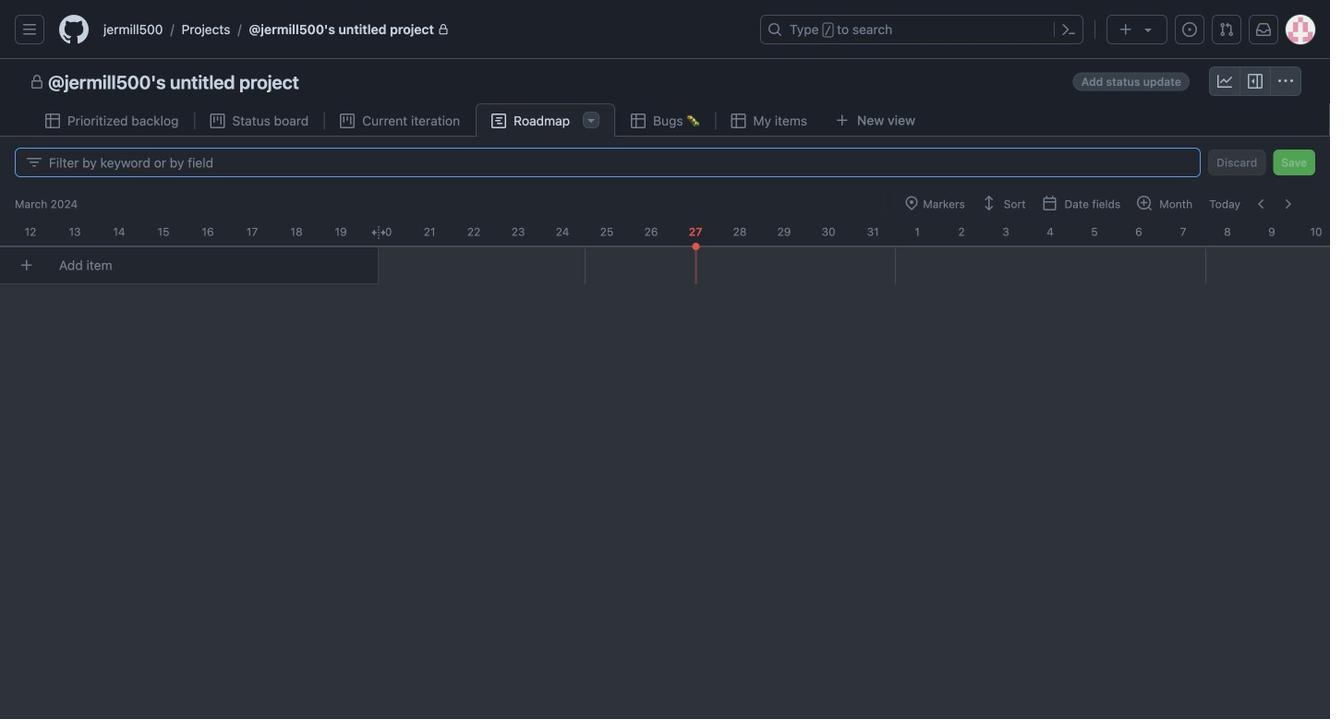 Task type: locate. For each thing, give the bounding box(es) containing it.
menu item
[[896, 191, 974, 217], [974, 191, 1034, 217], [1034, 191, 1129, 217], [1129, 191, 1201, 217]]

tab list
[[30, 103, 957, 138]]

lock image
[[438, 24, 449, 35]]

project navigation
[[0, 59, 1330, 103]]

tab panel
[[0, 137, 1330, 720]]

grid
[[0, 188, 1330, 720]]

notifications image
[[1257, 22, 1271, 37]]

cell
[[693, 243, 700, 250]]

issue opened image
[[1183, 22, 1197, 37]]

homepage image
[[59, 15, 89, 44]]

scroll to previous date range image
[[1255, 197, 1270, 212]]

menu bar
[[896, 191, 1316, 217]]

view options for roadmap image
[[584, 113, 599, 128]]

git pull request image
[[1220, 22, 1234, 37]]

scroll to next date range image
[[1281, 197, 1295, 212]]

4 menu item from the left
[[1129, 191, 1201, 217]]

sc 9kayk9 0 image
[[1218, 74, 1233, 89], [1248, 74, 1263, 89], [1279, 74, 1294, 89], [30, 75, 44, 90], [45, 114, 60, 128], [210, 114, 225, 128], [492, 114, 506, 128], [631, 114, 646, 128], [731, 114, 746, 128], [27, 155, 42, 170]]

3 menu item from the left
[[1034, 191, 1129, 217]]

column header
[[4, 188, 1330, 218], [884, 188, 1330, 218], [0, 218, 8, 240], [8, 218, 53, 240], [53, 218, 97, 240], [97, 218, 141, 240], [141, 218, 186, 240], [186, 218, 230, 240], [230, 218, 274, 240], [274, 218, 319, 240], [319, 218, 363, 240], [363, 218, 407, 240], [407, 218, 452, 240], [452, 218, 496, 240], [496, 218, 541, 240], [541, 218, 585, 240], [585, 218, 629, 240], [629, 218, 674, 240], [674, 218, 718, 240], [718, 218, 762, 240], [762, 218, 807, 240], [807, 218, 851, 240], [851, 218, 895, 240], [895, 218, 940, 240], [940, 218, 984, 240], [984, 218, 1028, 240], [1028, 218, 1073, 240], [1073, 218, 1117, 240], [1117, 218, 1161, 240], [1161, 218, 1206, 240], [1206, 218, 1250, 240], [1250, 218, 1294, 240], [1294, 218, 1330, 240]]

Start typing to create a draft, or type hashtag to select a repository text field
[[41, 249, 379, 283]]

list
[[96, 15, 749, 44]]



Task type: describe. For each thing, give the bounding box(es) containing it.
plus image
[[1119, 22, 1134, 37]]

sc 9kayk9 0 image inside view filters region
[[27, 155, 42, 170]]

sc 9kayk9 0 image
[[340, 114, 355, 128]]

view filters region
[[15, 148, 1316, 177]]

command palette image
[[1062, 22, 1076, 37]]

triangle down image
[[1141, 22, 1156, 37]]

drag to resize the table column image
[[371, 225, 386, 240]]

Filter by keyword or by field field
[[49, 149, 1186, 176]]

2 menu item from the left
[[974, 191, 1034, 217]]

create new item or add existing item image
[[19, 258, 34, 273]]

1 menu item from the left
[[896, 191, 974, 217]]



Task type: vqa. For each thing, say whether or not it's contained in the screenshot.
grid
yes



